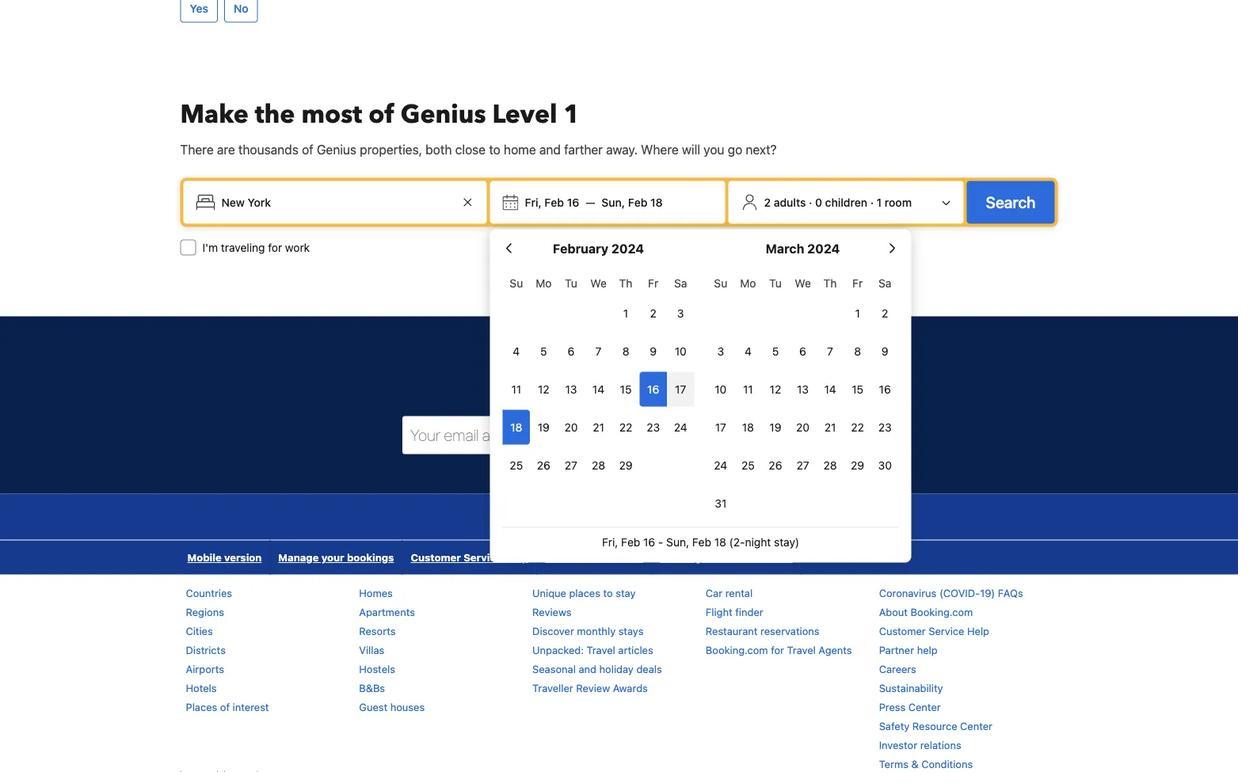 Task type: vqa. For each thing, say whether or not it's contained in the screenshot.


Task type: locate. For each thing, give the bounding box(es) containing it.
there
[[180, 142, 214, 157]]

2 20 from the left
[[797, 421, 810, 434]]

24
[[674, 421, 688, 434], [714, 459, 728, 472]]

13 March 2024 checkbox
[[790, 372, 817, 407]]

1 horizontal spatial 15
[[852, 383, 864, 396]]

1 horizontal spatial to
[[604, 587, 613, 599]]

1 vertical spatial fri,
[[602, 536, 618, 549]]

1 horizontal spatial of
[[302, 142, 314, 157]]

1 vertical spatial deals
[[637, 663, 662, 675]]

25 February 2024 checkbox
[[503, 448, 530, 483]]

1 horizontal spatial 2
[[764, 196, 771, 209]]

service
[[464, 552, 502, 564], [929, 625, 965, 637]]

12 right '11' checkbox
[[770, 383, 782, 396]]

2 fr from the left
[[853, 276, 863, 290]]

13 inside checkbox
[[565, 383, 577, 396]]

1 vertical spatial you
[[725, 383, 745, 399]]

1 horizontal spatial 8
[[855, 345, 862, 358]]

mo
[[536, 276, 552, 290], [740, 276, 756, 290]]

22
[[620, 421, 633, 434], [851, 421, 865, 434]]

0 horizontal spatial center
[[909, 701, 941, 713]]

1 su from the left
[[510, 276, 523, 290]]

0 horizontal spatial 11
[[512, 383, 522, 396]]

1 horizontal spatial 5
[[773, 345, 779, 358]]

mobile version
[[187, 552, 262, 564]]

careers link
[[879, 663, 917, 675]]

for inside car rental flight finder restaurant reservations booking.com for travel agents
[[771, 644, 785, 656]]

0 horizontal spatial fri,
[[525, 196, 542, 209]]

0 vertical spatial center
[[909, 701, 941, 713]]

1 inside option
[[856, 307, 861, 320]]

1 21 from the left
[[593, 421, 605, 434]]

0 vertical spatial 10
[[675, 345, 687, 358]]

feb left —
[[545, 196, 564, 209]]

unpacked: travel articles link
[[533, 644, 654, 656]]

booking.com down fri, feb 16 - sun, feb 18 (2-night stay)
[[660, 552, 727, 564]]

19 for 19 february 2024 option
[[538, 421, 550, 434]]

23 inside option
[[879, 421, 892, 434]]

18 left 19 february 2024 option
[[511, 421, 523, 434]]

20 for 20 february 2024 checkbox at the bottom left of page
[[565, 421, 578, 434]]

1 9 from the left
[[650, 345, 657, 358]]

conditions
[[922, 758, 973, 770]]

grid for february
[[503, 267, 695, 483]]

1 23 from the left
[[647, 421, 660, 434]]

genius for level
[[401, 97, 486, 131]]

0 horizontal spatial for
[[268, 241, 282, 254]]

15 February 2024 checkbox
[[612, 372, 640, 407]]

to left '11' checkbox
[[710, 383, 721, 399]]

2 23 from the left
[[879, 421, 892, 434]]

th for march 2024
[[824, 276, 837, 290]]

no
[[234, 1, 249, 15]]

7 right 6 march 2024 checkbox
[[828, 345, 834, 358]]

11 inside option
[[512, 383, 522, 396]]

16 left —
[[567, 196, 580, 209]]

time,
[[564, 356, 607, 382]]

3 inside checkbox
[[718, 345, 724, 358]]

0 horizontal spatial 25
[[510, 459, 523, 472]]

1 5 from the left
[[541, 345, 547, 358]]

to right close
[[489, 142, 501, 157]]

15 inside option
[[852, 383, 864, 396]]

8 right 7 "option"
[[855, 345, 862, 358]]

24 for 24 march 2024 checkbox
[[714, 459, 728, 472]]

2 15 from the left
[[852, 383, 864, 396]]

25 left 26 march 2024 option
[[742, 459, 755, 472]]

11 for 11 option
[[512, 383, 522, 396]]

27 February 2024 checkbox
[[558, 448, 585, 483]]

fri, up the affiliate
[[602, 536, 618, 549]]

resorts link
[[359, 625, 396, 637]]

5 left the 6 february 2024 checkbox
[[541, 345, 547, 358]]

countries link
[[186, 587, 232, 599]]

28 February 2024 checkbox
[[585, 448, 612, 483]]

car rental link
[[706, 587, 753, 599]]

0 horizontal spatial 15
[[620, 383, 632, 396]]

0 vertical spatial deals
[[676, 383, 706, 399]]

2 grid from the left
[[707, 267, 899, 521]]

27 right 26 option
[[565, 459, 578, 472]]

1 horizontal spatial deals
[[676, 383, 706, 399]]

8 February 2024 checkbox
[[612, 334, 640, 369]]

and right 'home'
[[540, 142, 561, 157]]

0 vertical spatial the
[[255, 97, 295, 131]]

(2-
[[730, 536, 745, 549]]

of for most
[[369, 97, 395, 131]]

21 inside the '21' checkbox
[[825, 421, 836, 434]]

2 horizontal spatial 2
[[882, 307, 889, 320]]

16 left -
[[644, 536, 656, 549]]

11 inside checkbox
[[743, 383, 754, 396]]

1 vertical spatial of
[[302, 142, 314, 157]]

2 February 2024 checkbox
[[640, 296, 667, 331]]

2 12 from the left
[[770, 383, 782, 396]]

1 horizontal spatial for
[[730, 552, 744, 564]]

articles
[[618, 644, 654, 656]]

28 inside checkbox
[[824, 459, 837, 472]]

28 right 27 checkbox
[[824, 459, 837, 472]]

10 right 9 checkbox
[[675, 345, 687, 358]]

we down the february 2024
[[591, 276, 607, 290]]

0 horizontal spatial grid
[[503, 267, 695, 483]]

26 inside 26 option
[[537, 459, 551, 472]]

0 vertical spatial sun,
[[602, 196, 625, 209]]

1 horizontal spatial 3
[[718, 345, 724, 358]]

15 inside option
[[620, 383, 632, 396]]

21
[[593, 421, 605, 434], [825, 421, 836, 434]]

13 down time,
[[565, 383, 577, 396]]

0 horizontal spatial 29
[[619, 459, 633, 472]]

1 horizontal spatial 6
[[800, 345, 807, 358]]

we for march
[[795, 276, 811, 290]]

30 March 2024 checkbox
[[872, 448, 899, 483]]

1 fr from the left
[[648, 276, 659, 290]]

1 horizontal spatial center
[[961, 720, 993, 732]]

genius up the both
[[401, 97, 486, 131]]

7 inside checkbox
[[596, 345, 602, 358]]

save time, save money! footer
[[0, 316, 1239, 773]]

1 horizontal spatial grid
[[707, 267, 899, 521]]

18 down where
[[651, 196, 663, 209]]

2 13 from the left
[[797, 383, 809, 396]]

1 horizontal spatial customer service help link
[[879, 625, 990, 637]]

travel inside car rental flight finder restaurant reservations booking.com for travel agents
[[787, 644, 816, 656]]

for left work
[[268, 241, 282, 254]]

1 mo from the left
[[536, 276, 552, 290]]

2 th from the left
[[824, 276, 837, 290]]

sun, for -
[[667, 536, 690, 549]]

you up 18 option
[[725, 383, 745, 399]]

21 for 21 checkbox
[[593, 421, 605, 434]]

deals inside save time, save money! sign up and we'll send the best deals to you
[[676, 383, 706, 399]]

9 right 8 february 2024 checkbox
[[650, 345, 657, 358]]

2 right 1 march 2024 option
[[882, 307, 889, 320]]

13 inside option
[[797, 383, 809, 396]]

monthly
[[577, 625, 616, 637]]

make the most of genius level 1
[[180, 97, 580, 131]]

2 27 from the left
[[797, 459, 810, 472]]

manage
[[278, 552, 319, 564]]

17 March 2024 checkbox
[[707, 410, 735, 445]]

25 inside "checkbox"
[[510, 459, 523, 472]]

0 vertical spatial service
[[464, 552, 502, 564]]

you inside save time, save money! sign up and we'll send the best deals to you
[[725, 383, 745, 399]]

travel down reservations
[[787, 644, 816, 656]]

th down march 2024
[[824, 276, 837, 290]]

discover
[[533, 625, 574, 637]]

work
[[285, 241, 310, 254]]

1 horizontal spatial mo
[[740, 276, 756, 290]]

30
[[879, 459, 892, 472]]

help left become
[[505, 552, 529, 564]]

0 horizontal spatial 26
[[537, 459, 551, 472]]

20 for 20 march 2024 option
[[797, 421, 810, 434]]

customer inside navigation
[[411, 552, 461, 564]]

0 vertical spatial 3
[[678, 307, 684, 320]]

3
[[678, 307, 684, 320], [718, 345, 724, 358]]

18 up booking.com for business
[[715, 536, 727, 549]]

4 left 5 february 2024 option
[[513, 345, 520, 358]]

5 March 2024 checkbox
[[762, 334, 790, 369]]

26 right 25 option
[[769, 459, 783, 472]]

7 for 7 "option"
[[828, 345, 834, 358]]

resorts
[[359, 625, 396, 637]]

1 vertical spatial 10
[[715, 383, 727, 396]]

sun, right —
[[602, 196, 625, 209]]

(covid-
[[940, 587, 981, 599]]

28
[[592, 459, 606, 472], [824, 459, 837, 472]]

0 vertical spatial customer service help link
[[403, 541, 537, 575]]

su up 4 february 2024 checkbox
[[510, 276, 523, 290]]

2 14 from the left
[[825, 383, 837, 396]]

to
[[489, 142, 501, 157], [710, 383, 721, 399], [604, 587, 613, 599]]

9 for 9 option
[[882, 345, 889, 358]]

1 20 from the left
[[565, 421, 578, 434]]

of up properties,
[[369, 97, 395, 131]]

tu for march 2024
[[770, 276, 782, 290]]

1 horizontal spatial sa
[[879, 276, 892, 290]]

close
[[455, 142, 486, 157]]

2 tu from the left
[[770, 276, 782, 290]]

fr up 2 option
[[648, 276, 659, 290]]

1 12 from the left
[[538, 383, 550, 396]]

23 February 2024 checkbox
[[640, 410, 667, 445]]

10 February 2024 checkbox
[[667, 334, 695, 369]]

deals inside the unique places to stay reviews discover monthly stays unpacked: travel articles seasonal and holiday deals traveller review awards
[[637, 663, 662, 675]]

1 left "2" checkbox in the right top of the page
[[856, 307, 861, 320]]

2024 down sun, feb 18 button
[[612, 241, 644, 256]]

25
[[510, 459, 523, 472], [742, 459, 755, 472]]

1 sa from the left
[[675, 276, 687, 290]]

apartments link
[[359, 606, 415, 618]]

1 4 from the left
[[513, 345, 520, 358]]

9 inside 9 checkbox
[[650, 345, 657, 358]]

1 horizontal spatial 13
[[797, 383, 809, 396]]

customer right bookings
[[411, 552, 461, 564]]

travel
[[587, 644, 616, 656], [787, 644, 816, 656]]

27 for the 27 option
[[565, 459, 578, 472]]

15 right 14 march 2024 checkbox
[[852, 383, 864, 396]]

2 26 from the left
[[769, 459, 783, 472]]

booking.com down coronavirus (covid-19) faqs link
[[911, 606, 974, 618]]

23 right 22 option
[[647, 421, 660, 434]]

19 March 2024 checkbox
[[762, 410, 790, 445]]

0 vertical spatial 24
[[674, 421, 688, 434]]

su for february
[[510, 276, 523, 290]]

center up relations
[[961, 720, 993, 732]]

sun,
[[602, 196, 625, 209], [667, 536, 690, 549]]

1 we from the left
[[591, 276, 607, 290]]

12 right up
[[538, 383, 550, 396]]

2 2024 from the left
[[808, 241, 840, 256]]

0 horizontal spatial customer
[[411, 552, 461, 564]]

grid
[[503, 267, 695, 483], [707, 267, 899, 521]]

0 horizontal spatial 2024
[[612, 241, 644, 256]]

fr for march 2024
[[853, 276, 863, 290]]

26 for 26 option
[[537, 459, 551, 472]]

1 travel from the left
[[587, 644, 616, 656]]

20 right 19 february 2024 option
[[565, 421, 578, 434]]

28 inside option
[[592, 459, 606, 472]]

1 7 from the left
[[596, 345, 602, 358]]

of for thousands
[[302, 142, 314, 157]]

· right children
[[871, 196, 874, 209]]

0 horizontal spatial 14
[[593, 383, 605, 396]]

29 right 28 february 2024 option
[[619, 459, 633, 472]]

room
[[885, 196, 912, 209]]

29 inside 29 march 2024 option
[[851, 459, 865, 472]]

18 cell
[[503, 407, 530, 445]]

22 right 21 checkbox
[[620, 421, 633, 434]]

9 right the 8 march 2024 option
[[882, 345, 889, 358]]

29
[[619, 459, 633, 472], [851, 459, 865, 472]]

travel up seasonal and holiday deals link
[[587, 644, 616, 656]]

26 right 25 "checkbox"
[[537, 459, 551, 472]]

2 sa from the left
[[879, 276, 892, 290]]

2 19 from the left
[[770, 421, 782, 434]]

28 for "28" checkbox
[[824, 459, 837, 472]]

8 inside checkbox
[[623, 345, 630, 358]]

0 horizontal spatial th
[[620, 276, 633, 290]]

1 th from the left
[[620, 276, 633, 290]]

1 horizontal spatial 28
[[824, 459, 837, 472]]

are
[[217, 142, 235, 157]]

help down 19)
[[968, 625, 990, 637]]

0 horizontal spatial 9
[[650, 345, 657, 358]]

su
[[510, 276, 523, 290], [714, 276, 728, 290]]

9 inside 9 option
[[882, 345, 889, 358]]

0 horizontal spatial 13
[[565, 383, 577, 396]]

1 2024 from the left
[[612, 241, 644, 256]]

0 horizontal spatial help
[[505, 552, 529, 564]]

0 vertical spatial to
[[489, 142, 501, 157]]

car rental flight finder restaurant reservations booking.com for travel agents
[[706, 587, 852, 656]]

3 February 2024 checkbox
[[667, 296, 695, 331]]

0 horizontal spatial of
[[220, 701, 230, 713]]

investor
[[879, 739, 918, 751]]

1 vertical spatial for
[[730, 552, 744, 564]]

2 11 from the left
[[743, 383, 754, 396]]

3 for 3 option
[[678, 307, 684, 320]]

27 right 26 march 2024 option
[[797, 459, 810, 472]]

mo for march
[[740, 276, 756, 290]]

1 horizontal spatial 2024
[[808, 241, 840, 256]]

we down march 2024
[[795, 276, 811, 290]]

24 inside checkbox
[[714, 459, 728, 472]]

2 8 from the left
[[855, 345, 862, 358]]

15 down the save
[[620, 383, 632, 396]]

fr up 1 march 2024 option
[[853, 276, 863, 290]]

regions
[[186, 606, 224, 618]]

21 left 22 option
[[593, 421, 605, 434]]

go
[[728, 142, 743, 157]]

19 February 2024 checkbox
[[530, 410, 558, 445]]

booking.com for business link
[[652, 541, 801, 575]]

2 25 from the left
[[742, 459, 755, 472]]

navigation
[[180, 541, 802, 575]]

2024 right march
[[808, 241, 840, 256]]

of
[[369, 97, 395, 131], [302, 142, 314, 157], [220, 701, 230, 713]]

mo up 4 checkbox
[[740, 276, 756, 290]]

0 horizontal spatial 21
[[593, 421, 605, 434]]

airports
[[186, 663, 224, 675]]

8 inside option
[[855, 345, 862, 358]]

for down "(2-"
[[730, 552, 744, 564]]

24 inside option
[[674, 421, 688, 434]]

17 for 17 march 2024 checkbox
[[715, 421, 727, 434]]

0 horizontal spatial 12
[[538, 383, 550, 396]]

su for march
[[714, 276, 728, 290]]

21 inside 21 checkbox
[[593, 421, 605, 434]]

19 right 18 option
[[770, 421, 782, 434]]

5 right 4 checkbox
[[773, 345, 779, 358]]

17 February 2024 checkbox
[[667, 372, 695, 407]]

24 left 25 option
[[714, 459, 728, 472]]

2 we from the left
[[795, 276, 811, 290]]

0 horizontal spatial 7
[[596, 345, 602, 358]]

we for february
[[591, 276, 607, 290]]

2 horizontal spatial of
[[369, 97, 395, 131]]

0 vertical spatial of
[[369, 97, 395, 131]]

2 9 from the left
[[882, 345, 889, 358]]

2 mo from the left
[[740, 276, 756, 290]]

· left 0 at the top right of page
[[809, 196, 813, 209]]

about booking.com link
[[879, 606, 974, 618]]

20 right the "19 march 2024" option
[[797, 421, 810, 434]]

1 13 from the left
[[565, 383, 577, 396]]

1 horizontal spatial 27
[[797, 459, 810, 472]]

29 right "28" checkbox
[[851, 459, 865, 472]]

2 horizontal spatial for
[[771, 644, 785, 656]]

14 for 14 february 2024 option on the left
[[593, 383, 605, 396]]

1 14 from the left
[[593, 383, 605, 396]]

navigation containing mobile version
[[180, 541, 802, 575]]

to inside the unique places to stay reviews discover monthly stays unpacked: travel articles seasonal and holiday deals traveller review awards
[[604, 587, 613, 599]]

21 for the '21' checkbox
[[825, 421, 836, 434]]

27 inside option
[[565, 459, 578, 472]]

2 right 1 february 2024 checkbox at the top
[[650, 307, 657, 320]]

10 inside the 10 march 2024 option
[[715, 383, 727, 396]]

10
[[675, 345, 687, 358], [715, 383, 727, 396]]

3 inside option
[[678, 307, 684, 320]]

agents
[[819, 644, 852, 656]]

2024 for february 2024
[[612, 241, 644, 256]]

24 right 23 "checkbox" at the right of page
[[674, 421, 688, 434]]

2 inside option
[[650, 307, 657, 320]]

0 horizontal spatial customer service help link
[[403, 541, 537, 575]]

seasonal
[[533, 663, 576, 675]]

1 vertical spatial help
[[968, 625, 990, 637]]

guest houses link
[[359, 701, 425, 713]]

airports link
[[186, 663, 224, 675]]

1 horizontal spatial ·
[[871, 196, 874, 209]]

for down reservations
[[771, 644, 785, 656]]

13 February 2024 checkbox
[[558, 372, 585, 407]]

yes
[[190, 1, 208, 15]]

1 22 from the left
[[620, 421, 633, 434]]

1 26 from the left
[[537, 459, 551, 472]]

0 horizontal spatial 23
[[647, 421, 660, 434]]

booking.com down the restaurant
[[706, 644, 768, 656]]

0 horizontal spatial fr
[[648, 276, 659, 290]]

customer service help
[[411, 552, 529, 564]]

1 vertical spatial booking.com
[[911, 606, 974, 618]]

20 inside option
[[797, 421, 810, 434]]

9 March 2024 checkbox
[[872, 334, 899, 369]]

1 8 from the left
[[623, 345, 630, 358]]

2 28 from the left
[[824, 459, 837, 472]]

2 5 from the left
[[773, 345, 779, 358]]

of right thousands
[[302, 142, 314, 157]]

sustainability
[[879, 682, 944, 694]]

21 right 20 march 2024 option
[[825, 421, 836, 434]]

1 vertical spatial genius
[[317, 142, 357, 157]]

25 inside option
[[742, 459, 755, 472]]

2 vertical spatial for
[[771, 644, 785, 656]]

and inside save time, save money! sign up and we'll send the best deals to you
[[540, 383, 562, 399]]

29 March 2024 checkbox
[[844, 448, 872, 483]]

8 right 7 checkbox
[[623, 345, 630, 358]]

23 for 23 "checkbox" at the right of page
[[647, 421, 660, 434]]

23 right 22 march 2024 option
[[879, 421, 892, 434]]

18 right 17 march 2024 checkbox
[[742, 421, 754, 434]]

you
[[704, 142, 725, 157], [725, 383, 745, 399]]

1 29 from the left
[[619, 459, 633, 472]]

coronavirus
[[879, 587, 937, 599]]

the up thousands
[[255, 97, 295, 131]]

26
[[537, 459, 551, 472], [769, 459, 783, 472]]

1 horizontal spatial 7
[[828, 345, 834, 358]]

3 right 2 option
[[678, 307, 684, 320]]

16 cell
[[640, 369, 667, 407]]

faqs
[[998, 587, 1024, 599]]

4 for 4 february 2024 checkbox
[[513, 345, 520, 358]]

1 vertical spatial to
[[710, 383, 721, 399]]

23
[[647, 421, 660, 434], [879, 421, 892, 434]]

27 March 2024 checkbox
[[790, 448, 817, 483]]

countries regions cities districts airports hotels places of interest
[[186, 587, 269, 713]]

1 28 from the left
[[592, 459, 606, 472]]

6 inside 6 march 2024 checkbox
[[800, 345, 807, 358]]

6 inside checkbox
[[568, 345, 575, 358]]

about
[[879, 606, 908, 618]]

1 grid from the left
[[503, 267, 695, 483]]

2 22 from the left
[[851, 421, 865, 434]]

1 11 from the left
[[512, 383, 522, 396]]

7 inside "option"
[[828, 345, 834, 358]]

19 right 18 february 2024 option
[[538, 421, 550, 434]]

1 horizontal spatial tu
[[770, 276, 782, 290]]

0 vertical spatial for
[[268, 241, 282, 254]]

6 for the 6 february 2024 checkbox
[[568, 345, 575, 358]]

19 inside option
[[538, 421, 550, 434]]

1 left room
[[877, 196, 882, 209]]

15 March 2024 checkbox
[[844, 372, 872, 407]]

fri, for fri, feb 16 - sun, feb 18 (2-night stay)
[[602, 536, 618, 549]]

1 horizontal spatial fr
[[853, 276, 863, 290]]

1 horizontal spatial 22
[[851, 421, 865, 434]]

2 inside checkbox
[[882, 307, 889, 320]]

19 for the "19 march 2024" option
[[770, 421, 782, 434]]

17 cell
[[667, 369, 695, 407]]

homes
[[359, 587, 393, 599]]

2 travel from the left
[[787, 644, 816, 656]]

14 right 13 option
[[825, 383, 837, 396]]

16 right 15 option
[[648, 383, 660, 396]]

booking.com
[[660, 552, 727, 564], [911, 606, 974, 618], [706, 644, 768, 656]]

19 inside option
[[770, 421, 782, 434]]

1 horizontal spatial service
[[929, 625, 965, 637]]

14 for 14 march 2024 checkbox
[[825, 383, 837, 396]]

5 February 2024 checkbox
[[530, 334, 558, 369]]

17 inside checkbox
[[715, 421, 727, 434]]

2 6 from the left
[[800, 345, 807, 358]]

and up the traveller review awards link
[[579, 663, 597, 675]]

1 tu from the left
[[565, 276, 578, 290]]

1 6 from the left
[[568, 345, 575, 358]]

3 March 2024 checkbox
[[707, 334, 735, 369]]

2 adults · 0 children · 1 room button
[[735, 187, 958, 217]]

·
[[809, 196, 813, 209], [871, 196, 874, 209]]

16
[[567, 196, 580, 209], [648, 383, 660, 396], [879, 383, 891, 396], [644, 536, 656, 549]]

save
[[518, 356, 559, 382]]

29 for 29 march 2024 option
[[851, 459, 865, 472]]

1 vertical spatial the
[[625, 383, 644, 399]]

10 inside 10 option
[[675, 345, 687, 358]]

4 March 2024 checkbox
[[735, 334, 762, 369]]

center
[[909, 701, 941, 713], [961, 720, 993, 732]]

20 inside checkbox
[[565, 421, 578, 434]]

2 21 from the left
[[825, 421, 836, 434]]

23 inside "checkbox"
[[647, 421, 660, 434]]

2 su from the left
[[714, 276, 728, 290]]

2 vertical spatial and
[[579, 663, 597, 675]]

24 February 2024 checkbox
[[667, 410, 695, 445]]

car
[[706, 587, 723, 599]]

2 29 from the left
[[851, 459, 865, 472]]

customer service help link for become an affiliate
[[403, 541, 537, 575]]

and right up
[[540, 383, 562, 399]]

level
[[493, 97, 558, 131]]

1 horizontal spatial travel
[[787, 644, 816, 656]]

terms
[[879, 758, 909, 770]]

11 February 2024 checkbox
[[503, 372, 530, 407]]

2 7 from the left
[[828, 345, 834, 358]]

0 vertical spatial genius
[[401, 97, 486, 131]]

1 horizontal spatial 14
[[825, 383, 837, 396]]

1 horizontal spatial we
[[795, 276, 811, 290]]

26 inside 26 march 2024 option
[[769, 459, 783, 472]]

1 February 2024 checkbox
[[612, 296, 640, 331]]

of right places
[[220, 701, 230, 713]]

22 March 2024 checkbox
[[844, 410, 872, 445]]

1 25 from the left
[[510, 459, 523, 472]]

1 up farther
[[564, 97, 580, 131]]

27 inside 27 checkbox
[[797, 459, 810, 472]]

9 for 9 checkbox
[[650, 345, 657, 358]]

sun, right -
[[667, 536, 690, 549]]

there are thousands of genius properties, both close to home and farther away. where will you go next?
[[180, 142, 777, 157]]

stays
[[619, 625, 644, 637]]

1 horizontal spatial 24
[[714, 459, 728, 472]]

14 inside option
[[593, 383, 605, 396]]

Where are you going? field
[[215, 188, 459, 217]]

interest
[[233, 701, 269, 713]]

su up 3 march 2024 checkbox
[[714, 276, 728, 290]]

16 March 2024 checkbox
[[872, 372, 899, 407]]

0 horizontal spatial 17
[[675, 383, 687, 396]]

21 March 2024 checkbox
[[817, 410, 844, 445]]

17 right best
[[675, 383, 687, 396]]

fr for february 2024
[[648, 276, 659, 290]]

14 inside checkbox
[[825, 383, 837, 396]]

18
[[651, 196, 663, 209], [511, 421, 523, 434], [742, 421, 754, 434], [715, 536, 727, 549]]

0 horizontal spatial su
[[510, 276, 523, 290]]

6 right 5 march 2024 option
[[800, 345, 807, 358]]

fri, down 'home'
[[525, 196, 542, 209]]

1 horizontal spatial 23
[[879, 421, 892, 434]]

customer service help link for partner help
[[879, 625, 990, 637]]

29 February 2024 checkbox
[[612, 448, 640, 483]]

2
[[764, 196, 771, 209], [650, 307, 657, 320], [882, 307, 889, 320]]

16 right 15 march 2024 option
[[879, 383, 891, 396]]

1 horizontal spatial 4
[[745, 345, 752, 358]]

1 horizontal spatial 26
[[769, 459, 783, 472]]

1 horizontal spatial genius
[[401, 97, 486, 131]]

1 19 from the left
[[538, 421, 550, 434]]

2 4 from the left
[[745, 345, 752, 358]]

29 inside 29 checkbox
[[619, 459, 633, 472]]

both
[[426, 142, 452, 157]]

4 right 3 march 2024 checkbox
[[745, 345, 752, 358]]

no button
[[224, 0, 258, 22]]

1 15 from the left
[[620, 383, 632, 396]]

0 horizontal spatial tu
[[565, 276, 578, 290]]

8 March 2024 checkbox
[[844, 334, 872, 369]]

1 horizontal spatial 25
[[742, 459, 755, 472]]

and
[[540, 142, 561, 157], [540, 383, 562, 399], [579, 663, 597, 675]]

subscribe button
[[704, 416, 832, 454]]

0 horizontal spatial 19
[[538, 421, 550, 434]]

1 horizontal spatial 29
[[851, 459, 865, 472]]

mo up 5 february 2024 option
[[536, 276, 552, 290]]

sa up "2" checkbox in the right top of the page
[[879, 276, 892, 290]]

17 inside option
[[675, 383, 687, 396]]

0 horizontal spatial 8
[[623, 345, 630, 358]]

0 horizontal spatial 22
[[620, 421, 633, 434]]

deals down money!
[[676, 383, 706, 399]]

1 horizontal spatial 9
[[882, 345, 889, 358]]

business
[[747, 552, 793, 564]]

0 vertical spatial fri,
[[525, 196, 542, 209]]

to left stay
[[604, 587, 613, 599]]

1 horizontal spatial help
[[968, 625, 990, 637]]

22 right the '21' checkbox
[[851, 421, 865, 434]]

28 right the 27 option
[[592, 459, 606, 472]]

0 horizontal spatial mo
[[536, 276, 552, 290]]

1 27 from the left
[[565, 459, 578, 472]]

0 horizontal spatial 24
[[674, 421, 688, 434]]



Task type: describe. For each thing, give the bounding box(es) containing it.
18 February 2024 checkbox
[[503, 410, 530, 445]]

13 for 13 february 2024 checkbox on the left of the page
[[565, 383, 577, 396]]

unique places to stay reviews discover monthly stays unpacked: travel articles seasonal and holiday deals traveller review awards
[[533, 587, 662, 694]]

hotels
[[186, 682, 217, 694]]

10 for 10 option
[[675, 345, 687, 358]]

safety
[[879, 720, 910, 732]]

0 vertical spatial and
[[540, 142, 561, 157]]

10 March 2024 checkbox
[[707, 372, 735, 407]]

feb up booking.com for business
[[693, 536, 712, 549]]

manage your bookings
[[278, 552, 394, 564]]

travel inside the unique places to stay reviews discover monthly stays unpacked: travel articles seasonal and holiday deals traveller review awards
[[587, 644, 616, 656]]

villas link
[[359, 644, 385, 656]]

become an affiliate
[[545, 552, 644, 564]]

26 February 2024 checkbox
[[530, 448, 558, 483]]

24 for 24 february 2024 option
[[674, 421, 688, 434]]

20 March 2024 checkbox
[[790, 410, 817, 445]]

20 February 2024 checkbox
[[558, 410, 585, 445]]

2 inside button
[[764, 196, 771, 209]]

1 inside checkbox
[[624, 307, 629, 320]]

investor relations link
[[879, 739, 962, 751]]

help
[[918, 644, 938, 656]]

mo for february
[[536, 276, 552, 290]]

make
[[180, 97, 249, 131]]

b&bs link
[[359, 682, 385, 694]]

22 for 22 option
[[620, 421, 633, 434]]

16 February 2024 checkbox
[[640, 372, 667, 407]]

resource
[[913, 720, 958, 732]]

12 for 12 option
[[538, 383, 550, 396]]

march
[[766, 241, 805, 256]]

bookings
[[347, 552, 394, 564]]

5 for 5 march 2024 option
[[773, 345, 779, 358]]

sa for march 2024
[[879, 276, 892, 290]]

0 horizontal spatial the
[[255, 97, 295, 131]]

farther
[[564, 142, 603, 157]]

13 for 13 option
[[797, 383, 809, 396]]

search
[[986, 193, 1036, 211]]

genius for properties,
[[317, 142, 357, 157]]

search button
[[967, 181, 1055, 224]]

hotels link
[[186, 682, 217, 694]]

money!
[[655, 356, 721, 382]]

will
[[682, 142, 701, 157]]

7 March 2024 checkbox
[[817, 334, 844, 369]]

traveling
[[221, 241, 265, 254]]

12 for "12" option
[[770, 383, 782, 396]]

fri, feb 16 - sun, feb 18 (2-night stay)
[[602, 536, 800, 549]]

yes button
[[180, 0, 218, 22]]

sa for february 2024
[[675, 276, 687, 290]]

sun, for —
[[602, 196, 625, 209]]

feb right —
[[628, 196, 648, 209]]

discover monthly stays link
[[533, 625, 644, 637]]

2 for march 2024
[[882, 307, 889, 320]]

hostels
[[359, 663, 395, 675]]

31 March 2024 checkbox
[[707, 486, 735, 521]]

2 for february 2024
[[650, 307, 657, 320]]

15 for 15 march 2024 option
[[852, 383, 864, 396]]

traveller
[[533, 682, 574, 694]]

7 for 7 checkbox
[[596, 345, 602, 358]]

restaurant reservations link
[[706, 625, 820, 637]]

help inside navigation
[[505, 552, 529, 564]]

booking.com inside booking.com for business link
[[660, 552, 727, 564]]

booking.com for travel agents link
[[706, 644, 852, 656]]

apartments
[[359, 606, 415, 618]]

28 for 28 february 2024 option
[[592, 459, 606, 472]]

save time, save money! sign up and we'll send the best deals to you
[[493, 356, 745, 399]]

grid for march
[[707, 267, 899, 521]]

11 for '11' checkbox
[[743, 383, 754, 396]]

12 February 2024 checkbox
[[530, 372, 558, 407]]

23 March 2024 checkbox
[[872, 410, 899, 445]]

2 · from the left
[[871, 196, 874, 209]]

subscribe
[[734, 426, 803, 444]]

21 February 2024 checkbox
[[585, 410, 612, 445]]

mobile
[[187, 552, 222, 564]]

reviews
[[533, 606, 572, 618]]

15 for 15 option
[[620, 383, 632, 396]]

houses
[[390, 701, 425, 713]]

unpacked:
[[533, 644, 584, 656]]

booking.com inside car rental flight finder restaurant reservations booking.com for travel agents
[[706, 644, 768, 656]]

22 for 22 march 2024 option
[[851, 421, 865, 434]]

customer inside coronavirus (covid-19) faqs about booking.com customer service help partner help careers sustainability press center safety resource center investor relations terms & conditions
[[879, 625, 926, 637]]

help inside coronavirus (covid-19) faqs about booking.com customer service help partner help careers sustainability press center safety resource center investor relations terms & conditions
[[968, 625, 990, 637]]

7 February 2024 checkbox
[[585, 334, 612, 369]]

17 for 17 option
[[675, 383, 687, 396]]

6 February 2024 checkbox
[[558, 334, 585, 369]]

—
[[586, 196, 596, 209]]

february 2024
[[553, 241, 644, 256]]

3 for 3 march 2024 checkbox
[[718, 345, 724, 358]]

12 March 2024 checkbox
[[762, 372, 790, 407]]

16 inside option
[[879, 383, 891, 396]]

29 for 29 checkbox at the bottom of page
[[619, 459, 633, 472]]

districts link
[[186, 644, 226, 656]]

most
[[302, 97, 362, 131]]

2024 for march 2024
[[808, 241, 840, 256]]

coronavirus (covid-19) faqs link
[[879, 587, 1024, 599]]

sign
[[493, 383, 519, 399]]

14 March 2024 checkbox
[[817, 372, 844, 407]]

seasonal and holiday deals link
[[533, 663, 662, 675]]

safety resource center link
[[879, 720, 993, 732]]

14 February 2024 checkbox
[[585, 372, 612, 407]]

9 February 2024 checkbox
[[640, 334, 667, 369]]

4 for 4 checkbox
[[745, 345, 752, 358]]

navigation inside save time, save money! footer
[[180, 541, 802, 575]]

10 for the 10 march 2024 option
[[715, 383, 727, 396]]

booking.com inside coronavirus (covid-19) faqs about booking.com customer service help partner help careers sustainability press center safety resource center investor relations terms & conditions
[[911, 606, 974, 618]]

24 March 2024 checkbox
[[707, 448, 735, 483]]

finder
[[736, 606, 764, 618]]

11 March 2024 checkbox
[[735, 372, 762, 407]]

18 inside cell
[[511, 421, 523, 434]]

23 for 23 march 2024 option
[[879, 421, 892, 434]]

27 for 27 checkbox
[[797, 459, 810, 472]]

i'm traveling for work
[[202, 241, 310, 254]]

become an affiliate link
[[537, 541, 651, 575]]

of inside countries regions cities districts airports hotels places of interest
[[220, 701, 230, 713]]

22 February 2024 checkbox
[[612, 410, 640, 445]]

tu for february 2024
[[565, 276, 578, 290]]

25 for 25 option
[[742, 459, 755, 472]]

5 for 5 february 2024 option
[[541, 345, 547, 358]]

b&bs
[[359, 682, 385, 694]]

-
[[659, 536, 664, 549]]

th for february 2024
[[620, 276, 633, 290]]

partner help link
[[879, 644, 938, 656]]

the inside save time, save money! sign up and we'll send the best deals to you
[[625, 383, 644, 399]]

Your email address email field
[[403, 416, 700, 454]]

fri, feb 16 button
[[519, 188, 586, 217]]

sun, feb 18 button
[[596, 188, 670, 217]]

1 · from the left
[[809, 196, 813, 209]]

terms & conditions link
[[879, 758, 973, 770]]

review
[[576, 682, 610, 694]]

your
[[322, 552, 345, 564]]

districts
[[186, 644, 226, 656]]

6 for 6 march 2024 checkbox
[[800, 345, 807, 358]]

homes link
[[359, 587, 393, 599]]

february
[[553, 241, 609, 256]]

16 inside checkbox
[[648, 383, 660, 396]]

2 March 2024 checkbox
[[872, 296, 899, 331]]

8 for 8 february 2024 checkbox
[[623, 345, 630, 358]]

careers
[[879, 663, 917, 675]]

partner
[[879, 644, 915, 656]]

0 vertical spatial you
[[704, 142, 725, 157]]

and inside the unique places to stay reviews discover monthly stays unpacked: travel articles seasonal and holiday deals traveller review awards
[[579, 663, 597, 675]]

to inside save time, save money! sign up and we'll send the best deals to you
[[710, 383, 721, 399]]

relations
[[921, 739, 962, 751]]

manage your bookings link
[[271, 541, 402, 575]]

25 for 25 "checkbox"
[[510, 459, 523, 472]]

service inside coronavirus (covid-19) faqs about booking.com customer service help partner help careers sustainability press center safety resource center investor relations terms & conditions
[[929, 625, 965, 637]]

press
[[879, 701, 906, 713]]

26 March 2024 checkbox
[[762, 448, 790, 483]]

28 March 2024 checkbox
[[817, 448, 844, 483]]

1 March 2024 checkbox
[[844, 296, 872, 331]]

home
[[504, 142, 536, 157]]

&
[[912, 758, 919, 770]]

1 vertical spatial center
[[961, 720, 993, 732]]

1 inside button
[[877, 196, 882, 209]]

feb up the affiliate
[[621, 536, 641, 549]]

fri, for fri, feb 16 — sun, feb 18
[[525, 196, 542, 209]]

25 March 2024 checkbox
[[735, 448, 762, 483]]

26 for 26 march 2024 option
[[769, 459, 783, 472]]

18 March 2024 checkbox
[[735, 410, 762, 445]]

for inside booking.com for business link
[[730, 552, 744, 564]]

children
[[826, 196, 868, 209]]

2 adults · 0 children · 1 room
[[764, 196, 912, 209]]

6 March 2024 checkbox
[[790, 334, 817, 369]]

4 February 2024 checkbox
[[503, 334, 530, 369]]

8 for the 8 march 2024 option
[[855, 345, 862, 358]]

away.
[[606, 142, 638, 157]]

send
[[594, 383, 622, 399]]

fri, feb 16 — sun, feb 18
[[525, 196, 663, 209]]

0 horizontal spatial to
[[489, 142, 501, 157]]

holiday
[[600, 663, 634, 675]]



